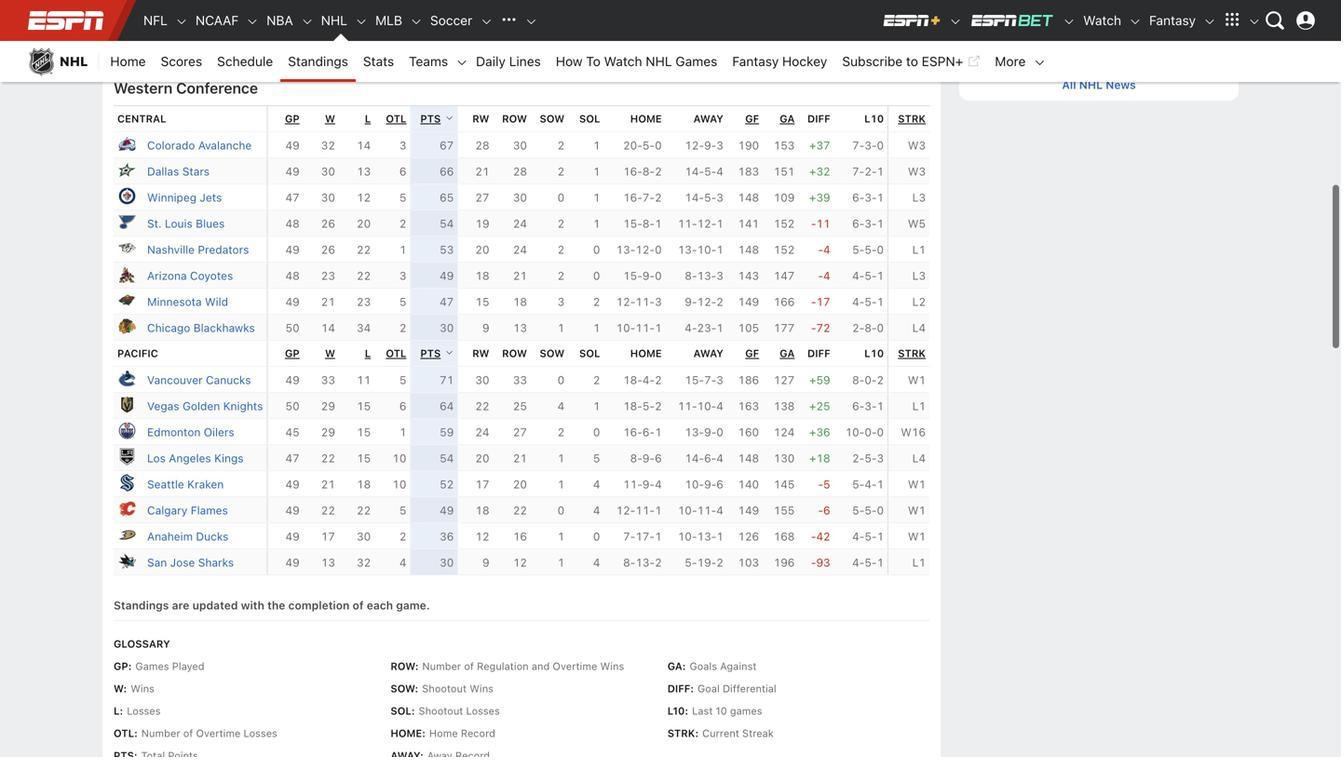 Task type: describe. For each thing, give the bounding box(es) containing it.
wsh image
[[117, 21, 136, 39]]

7- down 16-8-2
[[643, 191, 655, 204]]

played
[[172, 661, 205, 673]]

13- down 15-8-1
[[616, 243, 636, 256]]

0 right 20-
[[655, 139, 662, 152]]

16-7-2
[[623, 191, 662, 204]]

home link
[[103, 41, 153, 82]]

13- up 19-
[[697, 530, 717, 543]]

this
[[1144, 33, 1164, 46]]

dal image
[[117, 160, 136, 179]]

9- for 8-9-6
[[643, 452, 655, 465]]

nhl inside "global navigation" element
[[321, 13, 348, 28]]

12- up 14-5-4
[[685, 139, 704, 152]]

49 for 47
[[286, 296, 300, 309]]

15 for 6
[[357, 400, 371, 413]]

13- down the 11-12-1
[[678, 243, 697, 256]]

7-3-0
[[853, 139, 884, 152]]

row : number of regulation and overtime wins
[[391, 661, 624, 673]]

l10 : last 10 games
[[668, 705, 763, 718]]

11- down 10-9-6
[[697, 504, 717, 517]]

fantasy image
[[1204, 15, 1217, 28]]

0 vertical spatial 27
[[476, 191, 490, 204]]

64
[[440, 400, 454, 413]]

7- for 2-
[[853, 165, 865, 178]]

standings for standings
[[288, 54, 348, 69]]

11- down "global navigation" element
[[705, 51, 724, 64]]

pts link for otl link corresponding to 1st l link from the bottom of the page
[[421, 348, 454, 360]]

with
[[241, 599, 265, 612]]

scores
[[161, 54, 202, 69]]

hockey
[[1038, 33, 1075, 46]]

12- down 14-5-3
[[697, 217, 717, 230]]

nba
[[267, 13, 293, 28]]

34
[[357, 322, 371, 335]]

vancouver canucks
[[147, 374, 251, 387]]

0 up '2-8-0'
[[877, 243, 884, 256]]

min image
[[117, 291, 136, 309]]

47 down 53
[[440, 296, 454, 309]]

flames
[[191, 504, 228, 517]]

36
[[440, 530, 454, 543]]

espn bet image
[[970, 13, 1056, 28]]

watch inside "global navigation" element
[[1084, 13, 1122, 28]]

0- for 10-
[[865, 426, 877, 439]]

strk link for the ga link associated with otl link corresponding to 1st l link from the bottom of the page
[[898, 348, 926, 360]]

8- down 13-10-1
[[685, 269, 697, 282]]

2 vertical spatial l
[[114, 705, 120, 718]]

los angeles kings
[[147, 452, 244, 465]]

8- right +59
[[853, 374, 865, 387]]

1 horizontal spatial more espn image
[[1248, 15, 1261, 28]]

diff for the ga link associated with otl link corresponding to 1st l link from the bottom of the page
[[808, 348, 831, 360]]

0 left 15-9-0
[[593, 269, 600, 282]]

8- down 20-5-0
[[643, 165, 655, 178]]

2 horizontal spatial wins
[[600, 661, 624, 673]]

10- down 15-7-3
[[697, 400, 717, 413]]

: for sow
[[415, 683, 418, 695]]

l : losses
[[114, 705, 161, 718]]

profile management image
[[1297, 11, 1316, 30]]

5 for 71
[[400, 374, 407, 387]]

capitals
[[212, 25, 255, 38]]

1 vertical spatial 12
[[476, 530, 490, 543]]

72
[[817, 322, 831, 335]]

more sports image
[[525, 15, 538, 28]]

15- for 8-
[[623, 217, 643, 230]]

fantasy hockey
[[733, 54, 828, 69]]

- for 10-13-1
[[811, 530, 817, 543]]

2 vertical spatial home
[[391, 728, 422, 740]]

3- for +37
[[865, 139, 877, 152]]

standings are updated with the completion of each game.
[[114, 599, 430, 612]]

14- for 14-5-3
[[685, 191, 704, 204]]

1 horizontal spatial wins
[[470, 683, 494, 695]]

13 up 25
[[513, 322, 527, 335]]

-4 for 5-
[[818, 243, 831, 256]]

0 horizontal spatial the
[[267, 599, 285, 612]]

4-5-1 for w1
[[853, 530, 884, 543]]

47 for 15
[[286, 452, 300, 465]]

before
[[1124, 18, 1158, 31]]

1 horizontal spatial of
[[353, 599, 364, 612]]

148 for 152
[[738, 243, 759, 256]]

10 for 54
[[392, 452, 407, 465]]

12-9-3
[[685, 139, 724, 152]]

8- down 16-6-1
[[630, 452, 643, 465]]

11- up 13-10-1
[[678, 217, 697, 230]]

seattle
[[147, 478, 184, 491]]

lines
[[509, 54, 541, 69]]

l1 for 5-5-0
[[913, 243, 926, 256]]

teams link
[[402, 41, 456, 82]]

12- up 23-
[[697, 296, 717, 309]]

edmonton
[[147, 426, 201, 439]]

9- down 8-13-3
[[685, 296, 697, 309]]

colorado
[[147, 139, 195, 152]]

-6
[[818, 504, 831, 517]]

home for gf link associated with the ga link related to 2nd l link from the bottom of the page's otl link
[[631, 113, 662, 125]]

45
[[286, 426, 300, 439]]

11- down 15-7-3
[[678, 400, 697, 413]]

13 left 66
[[357, 165, 371, 178]]

0 up 2-5-3
[[877, 426, 884, 439]]

edm image
[[117, 421, 136, 440]]

2 horizontal spatial 12
[[513, 556, 527, 569]]

10- for 10-11-4
[[678, 504, 697, 517]]

1 vertical spatial 11
[[357, 374, 371, 387]]

50 for 14
[[286, 322, 300, 335]]

western
[[114, 79, 173, 97]]

global navigation element
[[19, 0, 1323, 41]]

schedule link
[[210, 41, 281, 82]]

5 for 65
[[400, 191, 407, 204]]

4 left 163
[[717, 400, 724, 413]]

6 left fantasy hockey
[[724, 51, 732, 64]]

diff : goal differential
[[668, 683, 777, 695]]

van image
[[117, 369, 136, 388]]

6 left 140
[[717, 478, 724, 491]]

6- down "global navigation" element
[[693, 51, 705, 64]]

2 vertical spatial diff
[[668, 683, 691, 695]]

strk for the ga link associated with otl link corresponding to 1st l link from the bottom of the page's strk link
[[898, 348, 926, 360]]

l3 for 6-3-1
[[913, 191, 926, 204]]

home for gf link associated with the ga link associated with otl link corresponding to 1st l link from the bottom of the page
[[631, 348, 662, 360]]

lock
[[1119, 33, 1141, 46]]

16-6-1
[[623, 426, 662, 439]]

11- down 15-9-0
[[636, 296, 655, 309]]

otl link for 1st l link from the bottom of the page
[[386, 348, 407, 360]]

game.
[[396, 599, 430, 612]]

: for sol
[[412, 705, 415, 718]]

1 horizontal spatial losses
[[244, 728, 277, 740]]

9- for 11-9-4
[[643, 478, 655, 491]]

0 horizontal spatial losses
[[127, 705, 161, 718]]

6- down 13-9-0
[[704, 452, 717, 465]]

sow for pts "link" for otl link corresponding to 1st l link from the bottom of the page
[[540, 348, 565, 360]]

more image
[[1034, 56, 1047, 69]]

away for 2nd l link from the bottom of the page's otl link
[[694, 113, 724, 125]]

6 down 16-6-1
[[655, 452, 662, 465]]

dallas stars link
[[147, 165, 210, 178]]

7- up the 11-10-4
[[704, 374, 717, 387]]

4 right 25
[[558, 400, 565, 413]]

8- down 16-7-2
[[643, 217, 655, 230]]

1 vertical spatial and
[[532, 661, 550, 673]]

w3 for 7-3-0
[[908, 139, 926, 152]]

san jose sharks
[[147, 556, 234, 569]]

0 vertical spatial 32
[[321, 139, 335, 152]]

8- right 72
[[865, 322, 877, 335]]

completion
[[288, 599, 350, 612]]

1 vertical spatial home
[[429, 728, 458, 740]]

4 left 183
[[717, 165, 724, 178]]

4 up game.
[[400, 556, 407, 569]]

w for gp link related to 2nd l link from the bottom of the page
[[325, 113, 335, 125]]

0 horizontal spatial home
[[110, 54, 146, 69]]

sj image
[[117, 552, 136, 570]]

san
[[147, 556, 167, 569]]

163
[[738, 400, 759, 413]]

4 down the 8-9-6
[[655, 478, 662, 491]]

the inside notes, pickups and trends from around the nhl before your fantasy hockey lineups lock this week.
[[1078, 18, 1095, 31]]

washington capitals
[[147, 25, 255, 38]]

6- up 10-0-0
[[853, 400, 865, 413]]

149 for 155
[[738, 504, 759, 517]]

183
[[738, 165, 759, 178]]

wild
[[205, 296, 228, 309]]

2 vertical spatial l10
[[668, 705, 685, 718]]

w : wins
[[114, 683, 155, 695]]

external link image
[[967, 50, 980, 73]]

1 horizontal spatial 19
[[521, 25, 535, 38]]

14-5-3
[[685, 191, 724, 204]]

0 up 7-2-1
[[877, 139, 884, 152]]

48 for 23
[[286, 269, 300, 282]]

- for 9-12-2
[[811, 296, 817, 309]]

col image
[[117, 134, 136, 153]]

standings for standings are updated with the completion of each game.
[[114, 599, 169, 612]]

diff for the ga link related to 2nd l link from the bottom of the page's otl link
[[808, 113, 831, 125]]

are
[[172, 599, 189, 612]]

nhl left 'cbj' image
[[60, 54, 88, 69]]

1 vertical spatial 147
[[774, 269, 795, 282]]

42
[[817, 530, 831, 543]]

11- down the 12-11-3
[[636, 322, 655, 335]]

47 for 18
[[292, 25, 307, 38]]

3 for 12-9-3
[[717, 139, 724, 152]]

6 left 66
[[400, 165, 407, 178]]

4 up 10-9-6
[[717, 452, 724, 465]]

soccer link
[[423, 0, 480, 41]]

0 horizontal spatial overtime
[[196, 728, 241, 740]]

nashville predators
[[147, 243, 249, 256]]

0 left 16-7-2
[[558, 191, 565, 204]]

otl for 2nd l link from the bottom of the page's otl link
[[386, 113, 407, 125]]

scores link
[[153, 41, 210, 82]]

-11
[[811, 217, 831, 230]]

184
[[782, 51, 803, 64]]

how to watch nhl games
[[556, 54, 718, 69]]

ducks
[[196, 530, 229, 543]]

10 for 52
[[392, 478, 407, 491]]

trends
[[1142, 3, 1176, 16]]

1 horizontal spatial 17
[[476, 478, 490, 491]]

6 down -5
[[824, 504, 831, 517]]

nhl down "global navigation" element
[[646, 54, 672, 69]]

1 vertical spatial games
[[135, 661, 169, 673]]

14-5-4
[[685, 165, 724, 178]]

16- for 8-
[[623, 165, 643, 178]]

golden
[[183, 400, 220, 413]]

49 for 40
[[292, 51, 307, 64]]

notes, pickups and trends from around the nhl before your fantasy hockey lineups lock this week. element
[[1038, 1, 1228, 47]]

: for w
[[123, 683, 127, 695]]

1 vertical spatial 28
[[513, 165, 527, 178]]

fantasy hockey link
[[725, 41, 835, 82]]

54 for 19
[[440, 217, 454, 230]]

130
[[774, 452, 795, 465]]

shootout for shootout wins
[[422, 683, 467, 695]]

10- for 10-9-6
[[685, 478, 704, 491]]

glossary
[[114, 638, 170, 650]]

los angeles kings link
[[147, 452, 244, 465]]

4 down 10-9-6
[[717, 504, 724, 517]]

espn+ image
[[882, 13, 942, 28]]

0 up 15-9-0
[[655, 243, 662, 256]]

edmonton oilers
[[147, 426, 234, 439]]

0 horizontal spatial wins
[[131, 683, 155, 695]]

1 vertical spatial 23
[[357, 296, 371, 309]]

from
[[1179, 3, 1204, 16]]

ga for the ga link associated with otl link corresponding to 1st l link from the bottom of the page
[[780, 348, 795, 360]]

6- right -11
[[853, 217, 865, 230]]

0 horizontal spatial 14
[[321, 322, 335, 335]]

2 vertical spatial 17
[[321, 530, 335, 543]]

12- up 10-11-1
[[616, 296, 636, 309]]

124
[[774, 426, 795, 439]]

san jose sharks link
[[147, 556, 234, 569]]

gp link for 2nd l link from the bottom of the page
[[285, 113, 300, 125]]

2 vertical spatial sol
[[391, 705, 412, 718]]

2 vertical spatial gp
[[114, 661, 128, 673]]

13- down "global navigation" element
[[643, 51, 663, 64]]

140
[[738, 478, 759, 491]]

gp for gp link related to 2nd l link from the bottom of the page
[[285, 113, 300, 125]]

190
[[738, 139, 759, 152]]

12- up 15-9-0
[[636, 243, 655, 256]]

0 up the 12-11-3
[[655, 269, 662, 282]]

0 horizontal spatial 28
[[476, 139, 490, 152]]

0 vertical spatial 17
[[817, 296, 831, 309]]

1 vertical spatial 32
[[357, 556, 371, 569]]

strk for strk link corresponding to the ga link related to 2nd l link from the bottom of the page's otl link
[[898, 113, 926, 125]]

ga for the ga link related to 2nd l link from the bottom of the page's otl link
[[780, 113, 795, 125]]

l1 for 6-3-1
[[913, 400, 926, 413]]

gp for gp link corresponding to 1st l link from the bottom of the page
[[285, 348, 300, 360]]

2- for 8-
[[853, 322, 865, 335]]

sol for 1st l link from the bottom of the page
[[579, 348, 600, 360]]

0 down '5-4-1' on the bottom right of the page
[[877, 504, 884, 517]]

columbus blue jackets link
[[147, 51, 270, 64]]

stats
[[363, 54, 394, 69]]

louis
[[165, 217, 193, 230]]

1 vertical spatial 19
[[476, 217, 490, 230]]

7-2-1
[[853, 165, 884, 178]]

13 down more sports image
[[521, 51, 535, 64]]

home : home record
[[391, 728, 496, 740]]

watch image
[[1129, 15, 1142, 28]]

l1 for 4-5-1
[[913, 556, 926, 569]]

4 down -11
[[824, 243, 831, 256]]

6 left 64
[[400, 400, 407, 413]]

gf link for the ga link associated with otl link corresponding to 1st l link from the bottom of the page
[[746, 348, 759, 360]]

1 vertical spatial watch
[[604, 54, 642, 69]]

18- for 4-
[[623, 374, 643, 387]]

4 down "global navigation" element
[[663, 51, 670, 64]]

0 left 12-11-1
[[558, 504, 565, 517]]

subscribe to espn+
[[843, 54, 964, 69]]

+32
[[810, 165, 831, 178]]

3- for -11
[[865, 217, 877, 230]]

0 vertical spatial 12
[[357, 191, 371, 204]]

2 vertical spatial ga
[[668, 661, 683, 673]]

15 for 10
[[357, 452, 371, 465]]

angeles
[[169, 452, 211, 465]]

ana image
[[117, 526, 136, 544]]

l2 for 3-5-2
[[913, 51, 926, 64]]

18-4-2
[[623, 374, 662, 387]]

w for gp link corresponding to 1st l link from the bottom of the page
[[325, 348, 335, 360]]

1 horizontal spatial nhl link
[[314, 0, 355, 41]]

0 vertical spatial 16
[[483, 25, 497, 38]]

13-10-1
[[678, 243, 724, 256]]

0 up "8-0-2"
[[877, 322, 884, 335]]

127
[[774, 374, 795, 387]]

10- up 8-13-3
[[697, 243, 717, 256]]

8-0-2
[[853, 374, 884, 387]]

5 for 47
[[400, 296, 407, 309]]

0 left '13-12-0'
[[593, 243, 600, 256]]

sol : shootout losses
[[391, 705, 500, 718]]

gf for gf link associated with the ga link related to 2nd l link from the bottom of the page's otl link
[[746, 113, 759, 125]]

67
[[440, 139, 454, 152]]

8- down 7-17-1
[[623, 556, 636, 569]]

0 vertical spatial 11
[[817, 217, 831, 230]]

number for number of overtime losses
[[141, 728, 180, 740]]

66
[[440, 165, 454, 178]]

blue
[[203, 51, 226, 64]]

109
[[774, 191, 795, 204]]

4 up -17
[[824, 269, 831, 282]]

ari image
[[117, 265, 136, 283]]

0 vertical spatial 2-
[[865, 165, 877, 178]]

fantasy for fantasy
[[1150, 13, 1196, 28]]

13-12-0
[[616, 243, 662, 256]]

49 for 67
[[286, 139, 300, 152]]

- for 6-11-6
[[819, 51, 825, 64]]

0 horizontal spatial more espn image
[[1219, 7, 1247, 34]]

11- up 12-11-1
[[623, 478, 643, 491]]

nhl image
[[355, 15, 368, 28]]



Task type: locate. For each thing, give the bounding box(es) containing it.
0 vertical spatial pts link
[[421, 113, 454, 125]]

1 pts link from the top
[[421, 113, 454, 125]]

diff left 'goal'
[[668, 683, 691, 695]]

18-5-2
[[623, 400, 662, 413]]

1 vertical spatial sol
[[579, 348, 600, 360]]

2 l link from the top
[[365, 348, 371, 360]]

cbj image
[[117, 47, 136, 65]]

chi image
[[117, 317, 136, 336]]

of for row : number of regulation and overtime wins
[[464, 661, 474, 673]]

: for l10
[[685, 705, 689, 718]]

mlb image
[[410, 15, 423, 28]]

49 for 71
[[286, 374, 300, 387]]

16- for 7-
[[623, 191, 643, 204]]

141
[[738, 217, 759, 230]]

1 w3 from the top
[[908, 139, 926, 152]]

standings link
[[281, 41, 356, 82]]

2 l1 from the top
[[913, 400, 926, 413]]

gp link down standings link
[[285, 113, 300, 125]]

2 w3 from the top
[[908, 165, 926, 178]]

1 50 from the top
[[286, 322, 300, 335]]

3 for 2-5-3
[[877, 452, 884, 465]]

1 horizontal spatial 11
[[817, 217, 831, 230]]

2 9 from the top
[[483, 556, 490, 569]]

games down glossary
[[135, 661, 169, 673]]

2 148 from the top
[[738, 243, 759, 256]]

of left 'regulation'
[[464, 661, 474, 673]]

1 vertical spatial 5-5-0
[[853, 504, 884, 517]]

3- right 37
[[853, 51, 865, 64]]

6-
[[693, 51, 705, 64], [853, 191, 865, 204], [853, 217, 865, 230], [853, 400, 865, 413], [643, 426, 655, 439], [704, 452, 717, 465]]

w1
[[908, 374, 926, 387], [908, 478, 926, 491], [908, 504, 926, 517], [908, 530, 926, 543]]

l3
[[913, 191, 926, 204], [913, 269, 926, 282]]

cgy image
[[117, 500, 136, 518]]

148
[[738, 191, 759, 204], [738, 243, 759, 256], [738, 452, 759, 465]]

1 29 from the top
[[321, 400, 335, 413]]

blues
[[196, 217, 225, 230]]

edmonton oilers link
[[147, 426, 234, 439]]

47 right jets
[[286, 191, 300, 204]]

2 strk link from the top
[[898, 348, 926, 360]]

59
[[440, 426, 454, 439]]

notes, pickups and trends from around the nhl before your fantasy hockey lineups lock this week. link
[[971, 0, 1228, 59]]

vgk image
[[117, 395, 136, 414]]

4 left 11-9-4 at the left bottom
[[593, 478, 600, 491]]

0- for 8-
[[865, 374, 877, 387]]

l4 for 4-5-1
[[913, 25, 926, 38]]

+59
[[810, 374, 831, 387]]

152 for 148
[[774, 243, 795, 256]]

0 vertical spatial diff
[[808, 113, 831, 125]]

l down w : wins
[[114, 705, 120, 718]]

: for gp
[[128, 661, 132, 673]]

1 vertical spatial l1
[[913, 400, 926, 413]]

sol for 2nd l link from the bottom of the page
[[579, 113, 600, 125]]

2-5-3
[[853, 452, 884, 465]]

14
[[357, 139, 371, 152], [321, 322, 335, 335]]

1 vertical spatial 16
[[513, 530, 527, 543]]

: for ga
[[683, 661, 686, 673]]

12- up 7-17-1
[[616, 504, 636, 517]]

2 18- from the top
[[623, 400, 643, 413]]

103
[[738, 556, 759, 569]]

148 down 183
[[738, 191, 759, 204]]

1 vertical spatial gf link
[[746, 348, 759, 360]]

2 otl link from the top
[[386, 348, 407, 360]]

l
[[365, 113, 371, 125], [365, 348, 371, 360], [114, 705, 120, 718]]

4 left '8-13-2'
[[593, 556, 600, 569]]

- for 10-11-4
[[818, 504, 824, 517]]

seattle kraken
[[147, 478, 224, 491]]

diff down -72
[[808, 348, 831, 360]]

2 pts link from the top
[[421, 348, 454, 360]]

1 vertical spatial -4
[[818, 269, 831, 282]]

7- for 3-
[[853, 139, 865, 152]]

3- for +39
[[865, 191, 877, 204]]

0 horizontal spatial 17
[[321, 530, 335, 543]]

1 152 from the top
[[774, 217, 795, 230]]

1 vertical spatial l10
[[865, 348, 884, 360]]

0 left 16-6-1
[[593, 426, 600, 439]]

: up w : wins
[[128, 661, 132, 673]]

16-8-2
[[623, 165, 662, 178]]

- for 8-13-3
[[818, 269, 824, 282]]

0 vertical spatial 19
[[521, 25, 535, 38]]

1
[[877, 25, 884, 38], [601, 51, 608, 64], [593, 139, 600, 152], [593, 165, 600, 178], [877, 165, 884, 178], [593, 191, 600, 204], [877, 191, 884, 204], [593, 217, 600, 230], [655, 217, 662, 230], [717, 217, 724, 230], [877, 217, 884, 230], [400, 243, 407, 256], [717, 243, 724, 256], [877, 269, 884, 282], [877, 296, 884, 309], [558, 322, 565, 335], [593, 322, 600, 335], [655, 322, 662, 335], [717, 322, 724, 335], [593, 400, 600, 413], [877, 400, 884, 413], [400, 426, 407, 439], [655, 426, 662, 439], [558, 452, 565, 465], [558, 478, 565, 491], [877, 478, 884, 491], [655, 504, 662, 517], [558, 530, 565, 543], [655, 530, 662, 543], [717, 530, 724, 543], [877, 530, 884, 543], [558, 556, 565, 569], [877, 556, 884, 569]]

and inside notes, pickups and trends from around the nhl before your fantasy hockey lineups lock this week.
[[1120, 3, 1139, 16]]

: left 'goals'
[[683, 661, 686, 673]]

7- for 17-
[[623, 530, 636, 543]]

1 vertical spatial gp
[[285, 348, 300, 360]]

0 vertical spatial of
[[353, 599, 364, 612]]

wins up l : losses
[[131, 683, 155, 695]]

1 horizontal spatial 23
[[357, 296, 371, 309]]

0 horizontal spatial 147
[[746, 51, 767, 64]]

0 vertical spatial w3
[[908, 139, 926, 152]]

gp link up '45'
[[285, 348, 300, 360]]

49 for 66
[[286, 165, 300, 178]]

2 26 from the top
[[321, 243, 335, 256]]

177
[[774, 322, 795, 335]]

2 54 from the top
[[440, 452, 454, 465]]

l4 for 2-8-0
[[913, 322, 926, 335]]

ga : goals against
[[668, 661, 757, 673]]

1 -4 from the top
[[818, 243, 831, 256]]

2 l4 from the top
[[913, 322, 926, 335]]

26 for 48
[[321, 217, 335, 230]]

5-5-0 for 4
[[853, 243, 884, 256]]

standings down nba image
[[288, 54, 348, 69]]

gp up w : wins
[[114, 661, 128, 673]]

strk
[[898, 113, 926, 125], [898, 348, 926, 360], [668, 728, 695, 740]]

18- up 18-5-2
[[623, 374, 643, 387]]

0 vertical spatial 23
[[321, 269, 335, 282]]

to
[[907, 54, 919, 69]]

2- for 5-
[[853, 452, 865, 465]]

l10 left last
[[668, 705, 685, 718]]

2 152 from the top
[[774, 243, 795, 256]]

l link down stats link on the left of page
[[365, 113, 371, 125]]

1 horizontal spatial 14
[[357, 139, 371, 152]]

27 right "65"
[[476, 191, 490, 204]]

16- for 6-
[[623, 426, 643, 439]]

1 l1 from the top
[[913, 243, 926, 256]]

1 33 from the left
[[321, 374, 335, 387]]

nba image
[[301, 15, 314, 28]]

2 vertical spatial sow
[[391, 683, 415, 695]]

ga
[[780, 113, 795, 125], [780, 348, 795, 360], [668, 661, 683, 673]]

2 149 from the top
[[738, 504, 759, 517]]

51
[[447, 25, 461, 38]]

all
[[1062, 78, 1077, 91]]

seattle kraken link
[[147, 478, 224, 491]]

1 l link from the top
[[365, 113, 371, 125]]

0 vertical spatial 148
[[738, 191, 759, 204]]

1 vertical spatial l
[[365, 348, 371, 360]]

1 16- from the top
[[623, 165, 643, 178]]

1 vertical spatial sow
[[540, 348, 565, 360]]

0 left the 18-4-2
[[558, 374, 565, 387]]

1 4-5-1 from the top
[[853, 25, 884, 38]]

0 horizontal spatial nhl link
[[19, 41, 99, 82]]

1 vertical spatial pts
[[421, 348, 441, 360]]

soccer
[[430, 13, 473, 28]]

gp link for 1st l link from the bottom of the page
[[285, 348, 300, 360]]

2 33 from the left
[[513, 374, 527, 387]]

3- left w5
[[865, 217, 877, 230]]

-4 for 4-
[[818, 269, 831, 282]]

49 for 49
[[286, 504, 300, 517]]

16- down 16-8-2
[[623, 191, 643, 204]]

13 up completion
[[321, 556, 335, 569]]

13- down the 11-10-4
[[685, 426, 704, 439]]

: for otl
[[134, 728, 138, 740]]

2 4-5-1 from the top
[[853, 269, 884, 282]]

ncaaf image
[[246, 15, 259, 28]]

10-11-1
[[616, 322, 662, 335]]

1 horizontal spatial the
[[1078, 18, 1095, 31]]

row up sow : shootout wins
[[391, 661, 415, 673]]

mlb
[[375, 13, 402, 28]]

- up -42
[[818, 504, 824, 517]]

1 ga link from the top
[[780, 113, 795, 125]]

- down -11
[[818, 243, 824, 256]]

1 vertical spatial 48
[[286, 269, 300, 282]]

st.
[[147, 217, 162, 230]]

gf link down 105
[[746, 348, 759, 360]]

shootout for shootout losses
[[419, 705, 463, 718]]

29 for 50
[[321, 400, 335, 413]]

washington
[[147, 25, 209, 38]]

row for otl link corresponding to 1st l link from the bottom of the page
[[502, 348, 527, 360]]

number
[[422, 661, 461, 673], [141, 728, 180, 740]]

1 vertical spatial shootout
[[419, 705, 463, 718]]

wpg image
[[117, 187, 136, 205]]

32 up each
[[357, 556, 371, 569]]

l down 34
[[365, 348, 371, 360]]

1 vertical spatial 16-
[[623, 191, 643, 204]]

w3 for 7-2-1
[[908, 165, 926, 178]]

l for 1st l link from the bottom of the page
[[365, 348, 371, 360]]

14- for 14-6-4
[[685, 452, 704, 465]]

48 right the blues
[[286, 217, 300, 230]]

0 horizontal spatial 11
[[357, 374, 371, 387]]

0 vertical spatial strk
[[898, 113, 926, 125]]

1 vertical spatial 18-
[[623, 400, 643, 413]]

1 horizontal spatial and
[[1120, 3, 1139, 16]]

sea image
[[117, 473, 136, 492]]

2 29 from the top
[[321, 426, 335, 439]]

2 vertical spatial otl
[[114, 728, 134, 740]]

16- down 20-
[[623, 165, 643, 178]]

blackhawks
[[194, 322, 255, 335]]

watch
[[1084, 13, 1122, 28], [604, 54, 642, 69]]

9-13-4
[[631, 51, 670, 64]]

49 for 52
[[286, 478, 300, 491]]

1 vertical spatial rw
[[473, 348, 490, 360]]

9-
[[631, 51, 643, 64], [704, 139, 717, 152], [643, 269, 655, 282], [685, 296, 697, 309], [704, 426, 717, 439], [643, 452, 655, 465], [643, 478, 655, 491], [704, 478, 717, 491]]

home up 20-5-0
[[631, 113, 662, 125]]

your
[[1161, 18, 1185, 31]]

3 for 12-11-3
[[655, 296, 662, 309]]

fantasy hockey: watch the ducks, avalanche and sharks image
[[971, 0, 1027, 27]]

0 vertical spatial l10
[[865, 113, 884, 125]]

148 down 141 at right top
[[738, 243, 759, 256]]

- for 11-12-1
[[811, 217, 817, 230]]

2 -4 from the top
[[818, 269, 831, 282]]

2 away from the top
[[694, 348, 724, 360]]

0 vertical spatial 48
[[286, 217, 300, 230]]

soccer image
[[480, 15, 493, 28]]

26 for 49
[[321, 243, 335, 256]]

1 horizontal spatial 16
[[513, 530, 527, 543]]

13- down 17-
[[636, 556, 655, 569]]

52
[[440, 478, 454, 491]]

3 4-5-1 from the top
[[853, 296, 884, 309]]

5-5-0 for 6
[[853, 504, 884, 517]]

0 horizontal spatial 23
[[321, 269, 335, 282]]

ga link for otl link corresponding to 1st l link from the bottom of the page
[[780, 348, 795, 360]]

l10 for strk link corresponding to the ga link related to 2nd l link from the bottom of the page's otl link
[[865, 113, 884, 125]]

18- for 5-
[[623, 400, 643, 413]]

3 14- from the top
[[685, 452, 704, 465]]

news
[[1106, 78, 1136, 91]]

11 down +39
[[817, 217, 831, 230]]

10-9-6
[[685, 478, 724, 491]]

13-
[[643, 51, 663, 64], [616, 243, 636, 256], [678, 243, 697, 256], [697, 269, 717, 282], [685, 426, 704, 439], [697, 530, 717, 543], [636, 556, 655, 569]]

w1 for 5-4-1
[[908, 478, 926, 491]]

1 l2 from the top
[[913, 51, 926, 64]]

0 vertical spatial ga link
[[780, 113, 795, 125]]

6-11-6
[[693, 51, 732, 64]]

nfl image
[[175, 15, 188, 28]]

nj image
[[117, 0, 136, 13]]

3 l4 from the top
[[913, 452, 926, 465]]

3 6-3-1 from the top
[[853, 400, 884, 413]]

2 vertical spatial of
[[183, 728, 193, 740]]

1 gp link from the top
[[285, 113, 300, 125]]

overtime down played
[[196, 728, 241, 740]]

3 for 8-13-3
[[717, 269, 724, 282]]

2 gf link from the top
[[746, 348, 759, 360]]

nhl up lineups
[[1098, 18, 1121, 31]]

29 right the knights
[[321, 400, 335, 413]]

differential
[[723, 683, 777, 695]]

10-13-1
[[678, 530, 724, 543]]

47 down '45'
[[286, 452, 300, 465]]

2 rw from the top
[[473, 348, 490, 360]]

nhl right all on the top right
[[1080, 78, 1103, 91]]

0 vertical spatial home
[[110, 54, 146, 69]]

home down sol : shootout losses
[[391, 728, 422, 740]]

1 rw from the top
[[473, 113, 490, 125]]

otl link
[[386, 113, 407, 125], [386, 348, 407, 360]]

49 for 53
[[286, 243, 300, 256]]

1 vertical spatial w
[[325, 348, 335, 360]]

6- down 7-2-1
[[853, 191, 865, 204]]

2- down "7-3-0"
[[865, 165, 877, 178]]

stl image
[[117, 213, 136, 231]]

away down 23-
[[694, 348, 724, 360]]

6-3-1 for +25
[[853, 400, 884, 413]]

1 pts from the top
[[421, 113, 441, 125]]

0 left "160"
[[717, 426, 724, 439]]

- up -17
[[818, 269, 824, 282]]

nsh image
[[117, 239, 136, 257]]

10-0-0
[[846, 426, 884, 439]]

1 vertical spatial l link
[[365, 348, 371, 360]]

2 48 from the top
[[286, 269, 300, 282]]

3 w1 from the top
[[908, 504, 926, 517]]

away for otl link corresponding to 1st l link from the bottom of the page
[[694, 348, 724, 360]]

2 0- from the top
[[865, 426, 877, 439]]

teams image
[[456, 56, 469, 69]]

1 14- from the top
[[685, 165, 704, 178]]

3- up 7-2-1
[[865, 139, 877, 152]]

wins left 'goals'
[[600, 661, 624, 673]]

5-5-0 up '2-8-0'
[[853, 243, 884, 256]]

1 vertical spatial home
[[631, 348, 662, 360]]

8-13-3
[[685, 269, 724, 282]]

1 9 from the top
[[483, 322, 490, 335]]

more
[[995, 54, 1026, 69]]

9- for 13-9-0
[[704, 426, 717, 439]]

7-17-1
[[623, 530, 662, 543]]

2 horizontal spatial losses
[[466, 705, 500, 718]]

espn+
[[922, 54, 964, 69]]

0 vertical spatial 147
[[746, 51, 767, 64]]

14-
[[685, 165, 704, 178], [685, 191, 704, 204], [685, 452, 704, 465]]

2 pts from the top
[[421, 348, 441, 360]]

48
[[286, 217, 300, 230], [286, 269, 300, 282]]

7- down "7-3-0"
[[853, 165, 865, 178]]

2 vertical spatial w
[[114, 683, 123, 695]]

147 up 166
[[774, 269, 795, 282]]

14 left 34
[[321, 322, 335, 335]]

chicago
[[147, 322, 190, 335]]

143
[[738, 269, 759, 282]]

0 horizontal spatial number
[[141, 728, 180, 740]]

2 5-5-0 from the top
[[853, 504, 884, 517]]

stats link
[[356, 41, 402, 82]]

0 horizontal spatial 16
[[483, 25, 497, 38]]

1 w1 from the top
[[908, 374, 926, 387]]

vancouver
[[147, 374, 203, 387]]

1 horizontal spatial 12
[[476, 530, 490, 543]]

1 strk link from the top
[[898, 113, 926, 125]]

1 48 from the top
[[286, 217, 300, 230]]

last
[[692, 705, 713, 718]]

espn bet image
[[1063, 15, 1076, 28]]

0 horizontal spatial 12
[[357, 191, 371, 204]]

1 otl link from the top
[[386, 113, 407, 125]]

1 vertical spatial 29
[[321, 426, 335, 439]]

4 4-5-1 from the top
[[853, 530, 884, 543]]

1 horizontal spatial 27
[[513, 426, 527, 439]]

1 gf link from the top
[[746, 113, 759, 125]]

10- down 10-11-4 in the bottom of the page
[[678, 530, 697, 543]]

2-
[[865, 165, 877, 178], [853, 322, 865, 335], [853, 452, 865, 465]]

0 vertical spatial overtime
[[553, 661, 597, 673]]

11- up 17-
[[636, 504, 655, 517]]

: for diff
[[691, 683, 694, 695]]

+36
[[810, 426, 831, 439]]

w1 for 4-5-1
[[908, 530, 926, 543]]

6- up the 8-9-6
[[643, 426, 655, 439]]

2 vertical spatial 6-3-1
[[853, 400, 884, 413]]

number down l : losses
[[141, 728, 180, 740]]

1 vertical spatial ga link
[[780, 348, 795, 360]]

0 vertical spatial l1
[[913, 243, 926, 256]]

3- down "8-0-2"
[[865, 400, 877, 413]]

l3 up w5
[[913, 191, 926, 204]]

148 for 130
[[738, 452, 759, 465]]

1 0- from the top
[[865, 374, 877, 387]]

29 for 45
[[321, 426, 335, 439]]

4 left 12-11-1
[[593, 504, 600, 517]]

w3 right 7-2-1
[[908, 165, 926, 178]]

0 vertical spatial strk link
[[898, 113, 926, 125]]

4 w1 from the top
[[908, 530, 926, 543]]

w1 for 5-5-0
[[908, 504, 926, 517]]

all nhl news
[[1062, 78, 1136, 91]]

1 vertical spatial 26
[[321, 243, 335, 256]]

teams
[[409, 54, 448, 69]]

54 for 20
[[440, 452, 454, 465]]

3
[[400, 139, 407, 152], [717, 139, 724, 152], [717, 191, 724, 204], [400, 269, 407, 282], [717, 269, 724, 282], [558, 296, 565, 309], [655, 296, 662, 309], [717, 374, 724, 387], [877, 452, 884, 465]]

1 6-3-1 from the top
[[853, 191, 884, 204]]

oilers
[[204, 426, 234, 439]]

-4 up -17
[[818, 269, 831, 282]]

row for 2nd l link from the bottom of the page's otl link
[[502, 113, 527, 125]]

3 16- from the top
[[623, 426, 643, 439]]

0 vertical spatial l link
[[365, 113, 371, 125]]

fantasy link
[[1142, 0, 1204, 41]]

0 vertical spatial away
[[694, 113, 724, 125]]

- down -17
[[811, 322, 817, 335]]

1 vertical spatial 6-3-1
[[853, 217, 884, 230]]

17
[[817, 296, 831, 309], [476, 478, 490, 491], [321, 530, 335, 543]]

0 left 7-17-1
[[593, 530, 600, 543]]

canucks
[[206, 374, 251, 387]]

fantasy inside "global navigation" element
[[1150, 13, 1196, 28]]

15
[[328, 51, 342, 64], [476, 296, 490, 309], [357, 400, 371, 413], [357, 426, 371, 439], [357, 452, 371, 465]]

rw for 2nd l link from the bottom of the page's otl link
[[473, 113, 490, 125]]

8-
[[643, 165, 655, 178], [643, 217, 655, 230], [685, 269, 697, 282], [865, 322, 877, 335], [853, 374, 865, 387], [630, 452, 643, 465], [623, 556, 636, 569]]

fantasy for fantasy hockey
[[733, 54, 779, 69]]

20-5-0
[[623, 139, 662, 152]]

25
[[513, 400, 527, 413]]

17-
[[636, 530, 655, 543]]

home
[[110, 54, 146, 69], [429, 728, 458, 740]]

0 vertical spatial gf link
[[746, 113, 759, 125]]

la image
[[117, 447, 136, 466]]

0- up 2-5-3
[[865, 426, 877, 439]]

more espn image
[[1219, 7, 1247, 34], [1248, 15, 1261, 28]]

nfl
[[143, 13, 168, 28]]

49 for 30
[[286, 556, 300, 569]]

1 5-5-0 from the top
[[853, 243, 884, 256]]

9- for 15-9-0
[[643, 269, 655, 282]]

record
[[461, 728, 496, 740]]

rw for otl link corresponding to 1st l link from the bottom of the page
[[473, 348, 490, 360]]

0 vertical spatial number
[[422, 661, 461, 673]]

2 w link from the top
[[325, 348, 335, 360]]

9- right the to
[[631, 51, 643, 64]]

1 w link from the top
[[325, 113, 335, 125]]

2 16- from the top
[[623, 191, 643, 204]]

5 4-5-1 from the top
[[853, 556, 884, 569]]

2 vertical spatial row
[[391, 661, 415, 673]]

1 vertical spatial 9
[[483, 556, 490, 569]]

1 vertical spatial gf
[[746, 348, 759, 360]]

2 l3 from the top
[[913, 269, 926, 282]]

w1 for 8-0-2
[[908, 374, 926, 387]]

0 vertical spatial gp link
[[285, 113, 300, 125]]

1 vertical spatial w link
[[325, 348, 335, 360]]

47 up standings link
[[292, 25, 307, 38]]

st. louis blues link
[[147, 217, 225, 230]]

1 54 from the top
[[440, 217, 454, 230]]

0 vertical spatial 9
[[483, 322, 490, 335]]

65
[[440, 191, 454, 204]]

2 l2 from the top
[[913, 296, 926, 309]]

15 for 1
[[357, 426, 371, 439]]

gf down 105
[[746, 348, 759, 360]]

7-
[[853, 139, 865, 152], [853, 165, 865, 178], [643, 191, 655, 204], [704, 374, 717, 387], [623, 530, 636, 543]]

: for row
[[415, 661, 419, 673]]

nhl right nba image
[[321, 13, 348, 28]]

2 w1 from the top
[[908, 478, 926, 491]]

fantasy up week.
[[1150, 13, 1196, 28]]

0 horizontal spatial 19
[[476, 217, 490, 230]]

espn more sports home page image
[[495, 7, 523, 34]]

vancouver canucks link
[[147, 374, 251, 387]]

2 vertical spatial strk
[[668, 728, 695, 740]]

games inside the "how to watch nhl games" link
[[676, 54, 718, 69]]

1 horizontal spatial 32
[[357, 556, 371, 569]]

148 up 140
[[738, 452, 759, 465]]

15- for 7-
[[685, 374, 704, 387]]

1 horizontal spatial 28
[[513, 165, 527, 178]]

13- up 9-12-2
[[697, 269, 717, 282]]

16
[[483, 25, 497, 38], [513, 530, 527, 543]]

1 26 from the top
[[321, 217, 335, 230]]

3 l1 from the top
[[913, 556, 926, 569]]

0 vertical spatial 0-
[[865, 374, 877, 387]]

- for 4-23-1
[[811, 322, 817, 335]]

3 148 from the top
[[738, 452, 759, 465]]

mlb link
[[368, 0, 410, 41]]

- down +18
[[818, 478, 824, 491]]

espn plus image
[[950, 15, 963, 28]]

pts link for 2nd l link from the bottom of the page's otl link
[[421, 113, 454, 125]]

pts up 71
[[421, 348, 441, 360]]

1 149 from the top
[[738, 296, 759, 309]]

shootout down sow : shootout wins
[[419, 705, 463, 718]]

winnipeg jets link
[[147, 191, 222, 204]]

2 14- from the top
[[685, 191, 704, 204]]

2 50 from the top
[[286, 400, 300, 413]]

1 gf from the top
[[746, 113, 759, 125]]

l4 for 2-5-3
[[913, 452, 926, 465]]

0 vertical spatial l3
[[913, 191, 926, 204]]

5-5-0
[[853, 243, 884, 256], [853, 504, 884, 517]]

sow : shootout wins
[[391, 683, 494, 695]]

stars
[[182, 165, 210, 178]]

2 6-3-1 from the top
[[853, 217, 884, 230]]

1 vertical spatial 152
[[774, 243, 795, 256]]

2 ga link from the top
[[780, 348, 795, 360]]

10- for 10-0-0
[[846, 426, 865, 439]]

of for otl : number of overtime losses
[[183, 728, 193, 740]]

0 vertical spatial 6-3-1
[[853, 191, 884, 204]]

daily
[[476, 54, 506, 69]]

2 gp link from the top
[[285, 348, 300, 360]]

1 l3 from the top
[[913, 191, 926, 204]]

16 up daily
[[483, 25, 497, 38]]

1 148 from the top
[[738, 191, 759, 204]]

0 vertical spatial 16-
[[623, 165, 643, 178]]

15- up the 11-10-4
[[685, 374, 704, 387]]

l for 2nd l link from the bottom of the page
[[365, 113, 371, 125]]

strk link for the ga link related to 2nd l link from the bottom of the page's otl link
[[898, 113, 926, 125]]

0 vertical spatial 14
[[357, 139, 371, 152]]

2 gf from the top
[[746, 348, 759, 360]]

4-5-1 for l4
[[853, 25, 884, 38]]

0 vertical spatial otl link
[[386, 113, 407, 125]]

1 away from the top
[[694, 113, 724, 125]]

0 horizontal spatial of
[[183, 728, 193, 740]]

17 up 72
[[817, 296, 831, 309]]

1 l4 from the top
[[913, 25, 926, 38]]

0 vertical spatial the
[[1078, 18, 1095, 31]]

jets
[[200, 191, 222, 204]]

nhl inside notes, pickups and trends from around the nhl before your fantasy hockey lineups lock this week.
[[1098, 18, 1121, 31]]

fantasy inside "link"
[[733, 54, 779, 69]]

western conference
[[114, 79, 258, 97]]

1 18- from the top
[[623, 374, 643, 387]]



Task type: vqa. For each thing, say whether or not it's contained in the screenshot.


